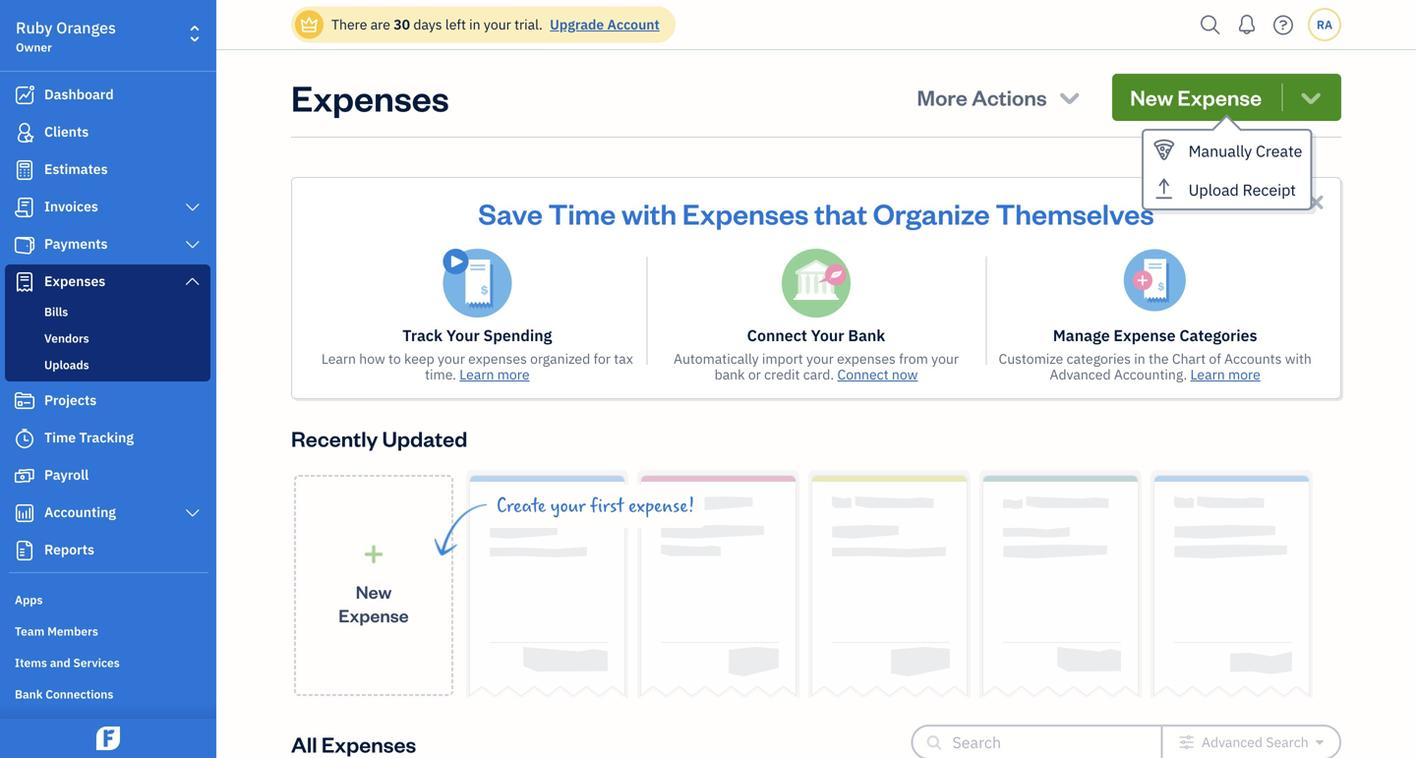Task type: describe. For each thing, give the bounding box(es) containing it.
team members link
[[5, 616, 210, 645]]

themselves
[[996, 195, 1154, 232]]

project image
[[13, 391, 36, 411]]

time tracking link
[[5, 421, 210, 456]]

first
[[590, 496, 624, 517]]

new expense link
[[294, 475, 453, 696]]

expense for manage expense categories "image"
[[1114, 325, 1176, 346]]

expense!
[[629, 496, 695, 517]]

upgrade
[[550, 15, 604, 33]]

chart image
[[13, 504, 36, 523]]

new expense button
[[1113, 74, 1342, 121]]

account
[[607, 15, 660, 33]]

connect your bank
[[747, 325, 885, 346]]

learn inside learn how to keep your expenses organized for tax time.
[[321, 350, 356, 368]]

your left trial.
[[484, 15, 511, 33]]

learn for manage expense categories
[[1191, 365, 1225, 384]]

time tracking
[[44, 428, 134, 447]]

manage expense categories
[[1053, 325, 1258, 346]]

connect for connect your bank
[[747, 325, 807, 346]]

chevrondown image
[[1298, 84, 1325, 111]]

save time with expenses that organize themselves
[[478, 195, 1154, 232]]

notifications image
[[1231, 5, 1263, 44]]

items and services
[[15, 655, 120, 671]]

more actions button
[[900, 74, 1101, 121]]

ra button
[[1308, 8, 1342, 41]]

tracking
[[79, 428, 134, 447]]

1 vertical spatial new expense
[[339, 580, 409, 627]]

are
[[371, 15, 390, 33]]

projects
[[44, 391, 97, 409]]

items and services link
[[5, 647, 210, 677]]

search image
[[1195, 10, 1226, 40]]

chevron large down image for accounting
[[184, 506, 202, 521]]

now
[[892, 365, 918, 384]]

more for categories
[[1228, 365, 1261, 384]]

your left the first
[[551, 496, 586, 517]]

0 horizontal spatial new
[[356, 580, 392, 603]]

team members
[[15, 624, 98, 639]]

categories
[[1180, 325, 1258, 346]]

connect your bank image
[[782, 249, 851, 318]]

that
[[815, 195, 868, 232]]

bank inside main element
[[15, 687, 43, 702]]

recently
[[291, 424, 378, 452]]

30
[[394, 15, 410, 33]]

bank connections
[[15, 687, 113, 702]]

automatically
[[674, 350, 759, 368]]

connections
[[46, 687, 113, 702]]

ra
[[1317, 17, 1333, 32]]

actions
[[972, 83, 1047, 111]]

manually create button
[[1144, 131, 1311, 170]]

vendors
[[44, 330, 89, 346]]

more
[[917, 83, 968, 111]]

uploads
[[44, 357, 89, 373]]

clients
[[44, 122, 89, 141]]

uploads link
[[9, 353, 207, 377]]

chevron large down image for payments
[[184, 237, 202, 253]]

to
[[389, 350, 401, 368]]

ruby oranges owner
[[16, 17, 116, 55]]

recently updated
[[291, 424, 468, 452]]

there
[[331, 15, 367, 33]]

chart
[[1172, 350, 1206, 368]]

days
[[413, 15, 442, 33]]

upload
[[1189, 179, 1239, 200]]

there are 30 days left in your trial. upgrade account
[[331, 15, 660, 33]]

chevrondown image
[[1056, 84, 1083, 111]]

0 horizontal spatial in
[[469, 15, 481, 33]]

bank
[[715, 365, 745, 384]]

accounting
[[44, 503, 116, 521]]

time.
[[425, 365, 456, 384]]

apps link
[[5, 584, 210, 614]]

dashboard image
[[13, 86, 36, 105]]

your inside learn how to keep your expenses organized for tax time.
[[438, 350, 465, 368]]

of
[[1209, 350, 1221, 368]]

with inside customize categories in the chart of accounts with advanced accounting.
[[1285, 350, 1312, 368]]

manually
[[1189, 141, 1252, 161]]

go to help image
[[1268, 10, 1299, 40]]

automatically import your expenses from your bank or credit card.
[[674, 350, 959, 384]]

new expense inside button
[[1130, 83, 1262, 111]]

create your first expense!
[[497, 496, 695, 517]]

chevron large down image for invoices
[[184, 200, 202, 215]]

keep
[[404, 350, 434, 368]]

expense inside button
[[1178, 83, 1262, 111]]

oranges
[[56, 17, 116, 38]]

save
[[478, 195, 543, 232]]

in inside customize categories in the chart of accounts with advanced accounting.
[[1134, 350, 1146, 368]]

accounting link
[[5, 496, 210, 531]]

connect for connect now
[[838, 365, 889, 384]]

expenses inside automatically import your expenses from your bank or credit card.
[[837, 350, 896, 368]]

0 horizontal spatial with
[[622, 195, 677, 232]]

estimates
[[44, 160, 108, 178]]

2 horizontal spatial expenses
[[682, 195, 809, 232]]

payments
[[44, 235, 108, 253]]

payroll
[[44, 466, 89, 484]]

manually create
[[1189, 141, 1303, 161]]

members
[[47, 624, 98, 639]]

apps
[[15, 592, 43, 608]]

learn how to keep your expenses organized for tax time.
[[321, 350, 633, 384]]

left
[[445, 15, 466, 33]]

upload receipt button
[[1144, 170, 1311, 209]]

track your spending
[[403, 325, 552, 346]]



Task type: vqa. For each thing, say whether or not it's contained in the screenshot.


Task type: locate. For each thing, give the bounding box(es) containing it.
chevron large down image up payments link
[[184, 200, 202, 215]]

1 vertical spatial chevron large down image
[[184, 273, 202, 289]]

0 vertical spatial chevron large down image
[[184, 237, 202, 253]]

estimates link
[[5, 152, 210, 188]]

from
[[899, 350, 928, 368]]

organized
[[530, 350, 590, 368]]

invoices
[[44, 197, 98, 215]]

chevron large down image up reports link on the left bottom of page
[[184, 506, 202, 521]]

more actions
[[917, 83, 1047, 111]]

1 horizontal spatial learn
[[460, 365, 494, 384]]

settings image
[[15, 717, 210, 733]]

0 horizontal spatial your
[[446, 325, 480, 346]]

1 expenses from the left
[[468, 350, 527, 368]]

how
[[359, 350, 385, 368]]

1 horizontal spatial in
[[1134, 350, 1146, 368]]

expenses left the from
[[837, 350, 896, 368]]

0 vertical spatial connect
[[747, 325, 807, 346]]

0 vertical spatial new expense
[[1130, 83, 1262, 111]]

in right left
[[469, 15, 481, 33]]

payroll link
[[5, 458, 210, 494]]

advanced
[[1050, 365, 1111, 384]]

1 horizontal spatial more
[[1228, 365, 1261, 384]]

clients link
[[5, 115, 210, 150]]

create left the first
[[497, 496, 546, 517]]

1 horizontal spatial with
[[1285, 350, 1312, 368]]

learn
[[321, 350, 356, 368], [460, 365, 494, 384], [1191, 365, 1225, 384]]

0 horizontal spatial learn more
[[460, 365, 530, 384]]

money image
[[13, 466, 36, 486]]

your for track
[[446, 325, 480, 346]]

0 horizontal spatial bank
[[15, 687, 43, 702]]

upgrade account link
[[546, 15, 660, 33]]

0 vertical spatial in
[[469, 15, 481, 33]]

2 chevron large down image from the top
[[184, 273, 202, 289]]

1 more from the left
[[497, 365, 530, 384]]

1 horizontal spatial time
[[548, 195, 616, 232]]

chevron large down image inside accounting link
[[184, 506, 202, 521]]

trial.
[[514, 15, 543, 33]]

time inside time tracking link
[[44, 428, 76, 447]]

new expense
[[1130, 83, 1262, 111], [339, 580, 409, 627]]

your down "connect your bank"
[[807, 350, 834, 368]]

team
[[15, 624, 44, 639]]

0 vertical spatial bank
[[848, 325, 885, 346]]

chevron large down image
[[184, 200, 202, 215], [184, 273, 202, 289]]

0 vertical spatial time
[[548, 195, 616, 232]]

new expense up manually
[[1130, 83, 1262, 111]]

time right save
[[548, 195, 616, 232]]

1 vertical spatial chevron large down image
[[184, 506, 202, 521]]

0 vertical spatial create
[[1256, 141, 1303, 161]]

1 vertical spatial new
[[356, 580, 392, 603]]

your
[[484, 15, 511, 33], [438, 350, 465, 368], [807, 350, 834, 368], [932, 350, 959, 368], [551, 496, 586, 517]]

1 horizontal spatial new
[[1130, 83, 1173, 111]]

0 horizontal spatial new expense
[[339, 580, 409, 627]]

learn for track your spending
[[460, 365, 494, 384]]

bank up connect now on the right
[[848, 325, 885, 346]]

your right keep
[[438, 350, 465, 368]]

dashboard link
[[5, 78, 210, 113]]

1 horizontal spatial your
[[811, 325, 844, 346]]

chevron large down image inside payments link
[[184, 237, 202, 253]]

more for spending
[[497, 365, 530, 384]]

upload receipt
[[1189, 179, 1296, 200]]

projects link
[[5, 384, 210, 419]]

vendors link
[[9, 327, 207, 350]]

0 vertical spatial expense
[[1178, 83, 1262, 111]]

create inside manually create button
[[1256, 141, 1303, 161]]

reports
[[44, 540, 94, 559]]

expense for plus image
[[339, 604, 409, 627]]

new expense down plus image
[[339, 580, 409, 627]]

2 vertical spatial expense
[[339, 604, 409, 627]]

1 vertical spatial with
[[1285, 350, 1312, 368]]

new down plus image
[[356, 580, 392, 603]]

more down spending
[[497, 365, 530, 384]]

1 chevron large down image from the top
[[184, 200, 202, 215]]

0 vertical spatial with
[[622, 195, 677, 232]]

learn right the time.
[[460, 365, 494, 384]]

2 expenses from the left
[[837, 350, 896, 368]]

0 vertical spatial chevron large down image
[[184, 200, 202, 215]]

1 horizontal spatial expenses
[[291, 74, 449, 120]]

0 horizontal spatial time
[[44, 428, 76, 447]]

1 chevron large down image from the top
[[184, 237, 202, 253]]

expense image
[[13, 272, 36, 292]]

items
[[15, 655, 47, 671]]

connect left now
[[838, 365, 889, 384]]

chevron large down image up bills link
[[184, 273, 202, 289]]

owner
[[16, 39, 52, 55]]

1 horizontal spatial expense
[[1114, 325, 1176, 346]]

expenses left that
[[682, 195, 809, 232]]

time right timer image
[[44, 428, 76, 447]]

2 learn more from the left
[[1191, 365, 1261, 384]]

chevron large down image for expenses
[[184, 273, 202, 289]]

create
[[1256, 141, 1303, 161], [497, 496, 546, 517]]

0 horizontal spatial expenses
[[468, 350, 527, 368]]

learn more for categories
[[1191, 365, 1261, 384]]

plus image
[[362, 544, 385, 564]]

chevron large down image up expenses link
[[184, 237, 202, 253]]

your right the from
[[932, 350, 959, 368]]

more right of
[[1228, 365, 1261, 384]]

connect now
[[838, 365, 918, 384]]

learn more down categories
[[1191, 365, 1261, 384]]

expenses inside learn how to keep your expenses organized for tax time.
[[468, 350, 527, 368]]

manage expense categories image
[[1124, 249, 1187, 312]]

1 vertical spatial connect
[[838, 365, 889, 384]]

2 more from the left
[[1228, 365, 1261, 384]]

close image
[[1305, 191, 1328, 213]]

1 horizontal spatial create
[[1256, 141, 1303, 161]]

learn more for spending
[[460, 365, 530, 384]]

crown image
[[299, 14, 320, 35]]

0 vertical spatial new
[[1130, 83, 1173, 111]]

new inside button
[[1130, 83, 1173, 111]]

1 horizontal spatial connect
[[838, 365, 889, 384]]

0 horizontal spatial more
[[497, 365, 530, 384]]

chevron large down image inside expenses link
[[184, 273, 202, 289]]

2 your from the left
[[811, 325, 844, 346]]

2 chevron large down image from the top
[[184, 506, 202, 521]]

learn left how
[[321, 350, 356, 368]]

with
[[622, 195, 677, 232], [1285, 350, 1312, 368]]

expenses
[[291, 74, 449, 120], [682, 195, 809, 232], [44, 272, 105, 290]]

expenses down "are"
[[291, 74, 449, 120]]

your for connect
[[811, 325, 844, 346]]

new right chevrondown image
[[1130, 83, 1173, 111]]

1 your from the left
[[446, 325, 480, 346]]

payments link
[[5, 227, 210, 263]]

expense
[[1178, 83, 1262, 111], [1114, 325, 1176, 346], [339, 604, 409, 627]]

invoice image
[[13, 198, 36, 217]]

learn down categories
[[1191, 365, 1225, 384]]

bills
[[44, 304, 68, 320]]

track
[[403, 325, 443, 346]]

new
[[1130, 83, 1173, 111], [356, 580, 392, 603]]

learn more down track your spending
[[460, 365, 530, 384]]

payment image
[[13, 235, 36, 255]]

more
[[497, 365, 530, 384], [1228, 365, 1261, 384]]

1 learn more from the left
[[460, 365, 530, 384]]

create up 'receipt'
[[1256, 141, 1303, 161]]

1 horizontal spatial bank
[[848, 325, 885, 346]]

the
[[1149, 350, 1169, 368]]

1 vertical spatial expense
[[1114, 325, 1176, 346]]

accounting.
[[1114, 365, 1187, 384]]

0 horizontal spatial learn
[[321, 350, 356, 368]]

invoices link
[[5, 190, 210, 225]]

ruby
[[16, 17, 52, 38]]

connect
[[747, 325, 807, 346], [838, 365, 889, 384]]

connect up import
[[747, 325, 807, 346]]

dashboard
[[44, 85, 114, 103]]

spending
[[483, 325, 552, 346]]

0 horizontal spatial expenses
[[44, 272, 105, 290]]

credit
[[764, 365, 800, 384]]

expense down plus image
[[339, 604, 409, 627]]

for
[[594, 350, 611, 368]]

1 vertical spatial create
[[497, 496, 546, 517]]

Search text field
[[953, 727, 1130, 758]]

timer image
[[13, 429, 36, 448]]

organize
[[873, 195, 990, 232]]

1 vertical spatial in
[[1134, 350, 1146, 368]]

and
[[50, 655, 70, 671]]

report image
[[13, 541, 36, 561]]

freshbooks image
[[92, 727, 124, 750]]

expenses link
[[5, 265, 210, 300]]

expenses up bills
[[44, 272, 105, 290]]

customize
[[999, 350, 1064, 368]]

chevron large down image
[[184, 237, 202, 253], [184, 506, 202, 521]]

your up learn how to keep your expenses organized for tax time.
[[446, 325, 480, 346]]

2 vertical spatial expenses
[[44, 272, 105, 290]]

estimate image
[[13, 160, 36, 180]]

bank connections link
[[5, 679, 210, 708]]

0 vertical spatial expenses
[[291, 74, 449, 120]]

in left the
[[1134, 350, 1146, 368]]

1 horizontal spatial learn more
[[1191, 365, 1261, 384]]

0 horizontal spatial connect
[[747, 325, 807, 346]]

bank down the "items"
[[15, 687, 43, 702]]

expense up the
[[1114, 325, 1176, 346]]

main element
[[0, 0, 266, 758]]

your up automatically import your expenses from your bank or credit card.
[[811, 325, 844, 346]]

1 vertical spatial time
[[44, 428, 76, 447]]

learn more
[[460, 365, 530, 384], [1191, 365, 1261, 384]]

track your spending image
[[443, 249, 512, 318]]

your
[[446, 325, 480, 346], [811, 325, 844, 346]]

2 horizontal spatial learn
[[1191, 365, 1225, 384]]

expenses
[[468, 350, 527, 368], [837, 350, 896, 368]]

0 horizontal spatial create
[[497, 496, 546, 517]]

2 horizontal spatial expense
[[1178, 83, 1262, 111]]

accounts
[[1225, 350, 1282, 368]]

1 vertical spatial expenses
[[682, 195, 809, 232]]

categories
[[1067, 350, 1131, 368]]

client image
[[13, 123, 36, 143]]

manage
[[1053, 325, 1110, 346]]

expense up manually create button
[[1178, 83, 1262, 111]]

card.
[[803, 365, 834, 384]]

customize categories in the chart of accounts with advanced accounting.
[[999, 350, 1312, 384]]

or
[[748, 365, 761, 384]]

expenses inside main element
[[44, 272, 105, 290]]

expenses down spending
[[468, 350, 527, 368]]

bank
[[848, 325, 885, 346], [15, 687, 43, 702]]

updated
[[382, 424, 468, 452]]

1 horizontal spatial expenses
[[837, 350, 896, 368]]

bills link
[[9, 300, 207, 324]]

0 horizontal spatial expense
[[339, 604, 409, 627]]

1 vertical spatial bank
[[15, 687, 43, 702]]

tax
[[614, 350, 633, 368]]

1 horizontal spatial new expense
[[1130, 83, 1262, 111]]



